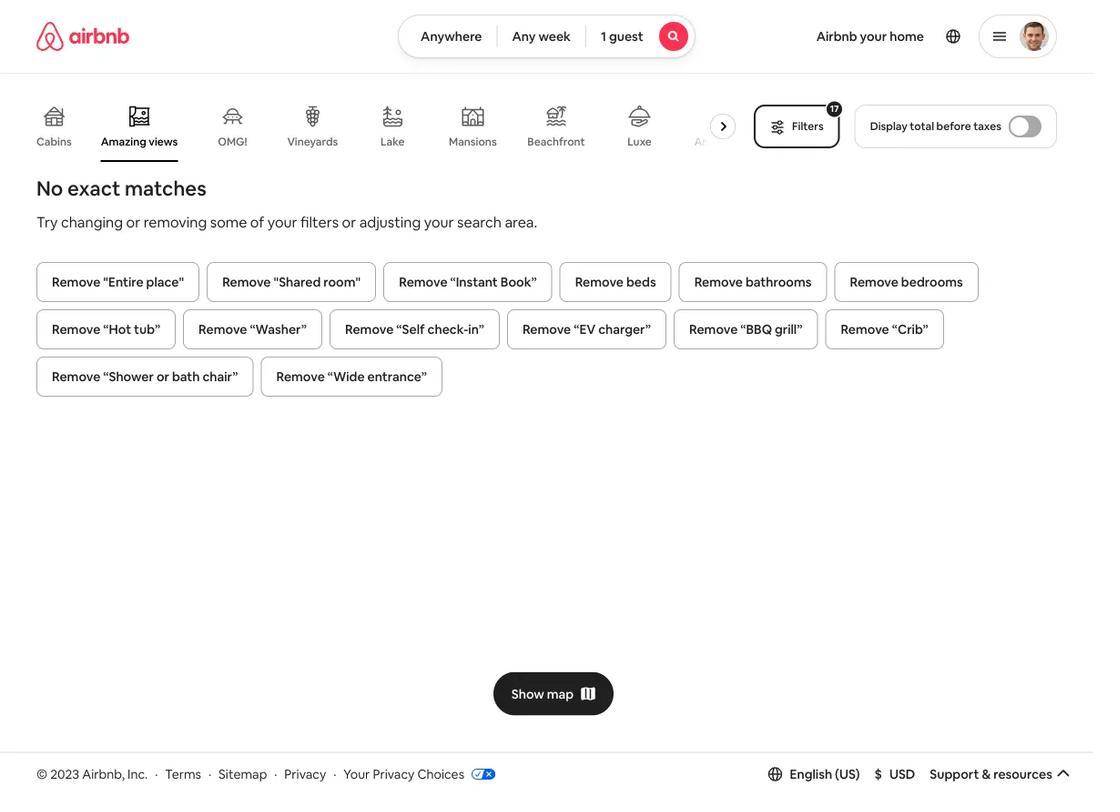Task type: describe. For each thing, give the bounding box(es) containing it.
remove "hot tub"
[[52, 321, 160, 338]]

remove "bbq grill"
[[689, 321, 803, 338]]

none search field containing anywhere
[[398, 15, 696, 58]]

bathrooms
[[746, 274, 812, 290]]

exact
[[67, 175, 120, 201]]

remove "entire place" link
[[36, 262, 200, 302]]

remove "crib" link
[[825, 310, 944, 350]]

remove "shower or bath chair"
[[52, 369, 238, 385]]

remove for remove bathrooms
[[694, 274, 743, 290]]

resources
[[994, 767, 1053, 783]]

2023
[[50, 766, 79, 783]]

map
[[547, 686, 574, 703]]

remove for remove "instant book"
[[399, 274, 448, 290]]

amazing pools
[[694, 135, 771, 149]]

taxes
[[974, 119, 1002, 133]]

before
[[937, 119, 971, 133]]

$
[[875, 767, 882, 783]]

remove for remove "entire place"
[[52, 274, 100, 290]]

home
[[890, 28, 924, 45]]

remove for remove beds
[[575, 274, 624, 290]]

remove "bbq grill" link
[[674, 310, 818, 350]]

remove for remove "ev charger"
[[523, 321, 571, 338]]

"self
[[396, 321, 425, 338]]

area.
[[505, 213, 537, 231]]

remove "self check-in"
[[345, 321, 484, 338]]

check-
[[428, 321, 468, 338]]

omg!
[[218, 135, 247, 149]]

1
[[601, 28, 606, 45]]

beachfront
[[528, 135, 585, 149]]

anywhere button
[[398, 15, 498, 58]]

remove "wide entrance"
[[276, 369, 427, 385]]

tub"
[[134, 321, 160, 338]]

total
[[910, 119, 934, 133]]

amazing views
[[101, 135, 178, 149]]

display
[[870, 119, 908, 133]]

terms
[[165, 766, 201, 783]]

remove "shared room" link
[[207, 262, 376, 302]]

"crib"
[[892, 321, 929, 338]]

remove bathrooms link
[[679, 262, 827, 302]]

remove "washer"
[[199, 321, 307, 338]]

remove "shower or bath chair" link
[[36, 357, 254, 397]]

changing
[[61, 213, 123, 231]]

2 privacy from the left
[[373, 766, 415, 783]]

support & resources
[[930, 767, 1053, 783]]

remove bathrooms
[[694, 274, 812, 290]]

privacy link
[[284, 766, 326, 783]]

search
[[457, 213, 502, 231]]

charger"
[[598, 321, 651, 338]]

"shower
[[103, 369, 154, 385]]

airbnb your home
[[817, 28, 924, 45]]

group containing amazing views
[[36, 91, 771, 162]]

in"
[[468, 321, 484, 338]]

remove "crib"
[[841, 321, 929, 338]]

display total before taxes
[[870, 119, 1002, 133]]

©
[[36, 766, 47, 783]]

2 · from the left
[[209, 766, 211, 783]]

beds
[[626, 274, 656, 290]]

choices
[[417, 766, 465, 783]]

inc.
[[128, 766, 148, 783]]

(us)
[[835, 767, 860, 783]]

try changing or removing some of your filters or adjusting your search area.
[[36, 213, 537, 231]]

display total before taxes button
[[855, 105, 1057, 148]]

"hot
[[103, 321, 131, 338]]

english
[[790, 767, 832, 783]]

airbnb your home link
[[806, 17, 935, 56]]

3 · from the left
[[274, 766, 277, 783]]

support
[[930, 767, 979, 783]]

terms link
[[165, 766, 201, 783]]

filters button
[[754, 105, 840, 148]]

week
[[539, 28, 571, 45]]

amazing for amazing views
[[101, 135, 146, 149]]

"instant
[[450, 274, 498, 290]]

grill"
[[775, 321, 803, 338]]

1 guest
[[601, 28, 644, 45]]

entrance"
[[368, 369, 427, 385]]

matches
[[125, 175, 206, 201]]

remove "hot tub" link
[[36, 310, 176, 350]]

profile element
[[717, 0, 1057, 73]]

"bbq
[[741, 321, 772, 338]]



Task type: vqa. For each thing, say whether or not it's contained in the screenshot.
the book" on the left top of page
yes



Task type: locate. For each thing, give the bounding box(es) containing it.
1 horizontal spatial or
[[157, 369, 169, 385]]

remove "washer" link
[[183, 310, 322, 350]]

remove up remove "crib" link
[[850, 274, 899, 290]]

remove left "wide
[[276, 369, 325, 385]]

"ev
[[574, 321, 596, 338]]

remove inside remove "washer" link
[[199, 321, 247, 338]]

remove for remove "bbq grill"
[[689, 321, 738, 338]]

· left your
[[333, 766, 336, 783]]

cabins
[[36, 135, 72, 149]]

or for some
[[126, 213, 140, 231]]

amazing
[[101, 135, 146, 149], [694, 135, 740, 149]]

privacy left your
[[284, 766, 326, 783]]

or for chair"
[[157, 369, 169, 385]]

show map button
[[493, 673, 614, 716]]

sitemap link
[[219, 766, 267, 783]]

remove inside remove "wide entrance" link
[[276, 369, 325, 385]]

1 · from the left
[[155, 766, 158, 783]]

"shared
[[274, 274, 321, 290]]

no
[[36, 175, 63, 201]]

or right filters
[[342, 213, 356, 231]]

your inside airbnb your home link
[[860, 28, 887, 45]]

group
[[36, 91, 771, 162]]

remove left beds
[[575, 274, 624, 290]]

remove bedrooms
[[850, 274, 963, 290]]

sitemap
[[219, 766, 267, 783]]

show map
[[512, 686, 574, 703]]

remove bedrooms link
[[835, 262, 979, 302]]

remove left the "ev
[[523, 321, 571, 338]]

english (us)
[[790, 767, 860, 783]]

your privacy choices
[[344, 766, 465, 783]]

or
[[126, 213, 140, 231], [342, 213, 356, 231], [157, 369, 169, 385]]

airbnb,
[[82, 766, 125, 783]]

remove beds link
[[560, 262, 672, 302]]

1 guest button
[[585, 15, 696, 58]]

None search field
[[398, 15, 696, 58]]

remove up remove "bbq grill" link
[[694, 274, 743, 290]]

no exact matches
[[36, 175, 206, 201]]

any week
[[512, 28, 571, 45]]

remove inside remove "hot tub" link
[[52, 321, 100, 338]]

remove up chair"
[[199, 321, 247, 338]]

remove for remove "shower or bath chair"
[[52, 369, 100, 385]]

terms · sitemap · privacy
[[165, 766, 326, 783]]

remove left "entire at top left
[[52, 274, 100, 290]]

try
[[36, 213, 58, 231]]

remove "entire place"
[[52, 274, 184, 290]]

$ usd
[[875, 767, 916, 783]]

0 horizontal spatial privacy
[[284, 766, 326, 783]]

4 · from the left
[[333, 766, 336, 783]]

your left search
[[424, 213, 454, 231]]

remove inside remove "bbq grill" link
[[689, 321, 738, 338]]

remove left the "hot
[[52, 321, 100, 338]]

remove left ""shower"
[[52, 369, 100, 385]]

your
[[860, 28, 887, 45], [268, 213, 297, 231], [424, 213, 454, 231]]

remove for remove "self check-in"
[[345, 321, 394, 338]]

remove "self check-in" link
[[330, 310, 500, 350]]

amazing for amazing pools
[[694, 135, 740, 149]]

remove "instant book" link
[[384, 262, 552, 302]]

lake
[[381, 135, 405, 149]]

remove beds
[[575, 274, 656, 290]]

1 horizontal spatial your
[[424, 213, 454, 231]]

remove "instant book"
[[399, 274, 537, 290]]

1 horizontal spatial privacy
[[373, 766, 415, 783]]

remove inside remove bathrooms link
[[694, 274, 743, 290]]

remove left "bbq
[[689, 321, 738, 338]]

airbnb
[[817, 28, 857, 45]]

mansions
[[449, 135, 497, 149]]

english (us) button
[[768, 767, 860, 783]]

guest
[[609, 28, 644, 45]]

privacy
[[284, 766, 326, 783], [373, 766, 415, 783]]

book"
[[501, 274, 537, 290]]

0 horizontal spatial or
[[126, 213, 140, 231]]

remove for remove "wide entrance"
[[276, 369, 325, 385]]

"entire
[[103, 274, 144, 290]]

your
[[344, 766, 370, 783]]

remove for remove "shared room"
[[222, 274, 271, 290]]

your privacy choices link
[[344, 766, 496, 784]]

remove inside "remove "shared room"" link
[[222, 274, 271, 290]]

remove inside remove "entire place" link
[[52, 274, 100, 290]]

or down no exact matches
[[126, 213, 140, 231]]

0 horizontal spatial amazing
[[101, 135, 146, 149]]

views
[[149, 135, 178, 149]]

luxe
[[628, 135, 652, 149]]

·
[[155, 766, 158, 783], [209, 766, 211, 783], [274, 766, 277, 783], [333, 766, 336, 783]]

filters
[[301, 213, 339, 231]]

your right of
[[268, 213, 297, 231]]

"washer"
[[250, 321, 307, 338]]

remove inside remove "instant book" link
[[399, 274, 448, 290]]

remove left the '"crib"' in the top of the page
[[841, 321, 889, 338]]

remove "shared room"
[[222, 274, 361, 290]]

0 horizontal spatial your
[[268, 213, 297, 231]]

place"
[[146, 274, 184, 290]]

anywhere
[[421, 28, 482, 45]]

remove up remove "washer"
[[222, 274, 271, 290]]

remove inside remove "shower or bath chair" link
[[52, 369, 100, 385]]

filters
[[792, 119, 824, 133]]

bedrooms
[[901, 274, 963, 290]]

privacy right your
[[373, 766, 415, 783]]

· left privacy link
[[274, 766, 277, 783]]

remove up remove "self check-in" link
[[399, 274, 448, 290]]

some
[[210, 213, 247, 231]]

amazing left views
[[101, 135, 146, 149]]

remove for remove "washer"
[[199, 321, 247, 338]]

support & resources button
[[930, 767, 1071, 783]]

any week button
[[497, 15, 586, 58]]

remove
[[52, 274, 100, 290], [222, 274, 271, 290], [399, 274, 448, 290], [575, 274, 624, 290], [694, 274, 743, 290], [850, 274, 899, 290], [52, 321, 100, 338], [199, 321, 247, 338], [345, 321, 394, 338], [523, 321, 571, 338], [689, 321, 738, 338], [841, 321, 889, 338], [52, 369, 100, 385], [276, 369, 325, 385]]

remove inside remove bedrooms link
[[850, 274, 899, 290]]

remove inside remove "ev charger" link
[[523, 321, 571, 338]]

amazing left pools
[[694, 135, 740, 149]]

show
[[512, 686, 544, 703]]

remove inside remove beds link
[[575, 274, 624, 290]]

&
[[982, 767, 991, 783]]

2 horizontal spatial or
[[342, 213, 356, 231]]

remove left "self
[[345, 321, 394, 338]]

remove "ev charger"
[[523, 321, 651, 338]]

1 privacy from the left
[[284, 766, 326, 783]]

remove for remove bedrooms
[[850, 274, 899, 290]]

removing
[[144, 213, 207, 231]]

remove inside remove "self check-in" link
[[345, 321, 394, 338]]

your left home
[[860, 28, 887, 45]]

remove inside remove "crib" link
[[841, 321, 889, 338]]

pools
[[742, 135, 771, 149]]

1 horizontal spatial amazing
[[694, 135, 740, 149]]

· right inc.
[[155, 766, 158, 783]]

"wide
[[328, 369, 365, 385]]

2 horizontal spatial your
[[860, 28, 887, 45]]

· right terms link
[[209, 766, 211, 783]]

bath
[[172, 369, 200, 385]]

vineyards
[[287, 135, 338, 149]]

remove for remove "hot tub"
[[52, 321, 100, 338]]

remove for remove "crib"
[[841, 321, 889, 338]]

or left bath
[[157, 369, 169, 385]]



